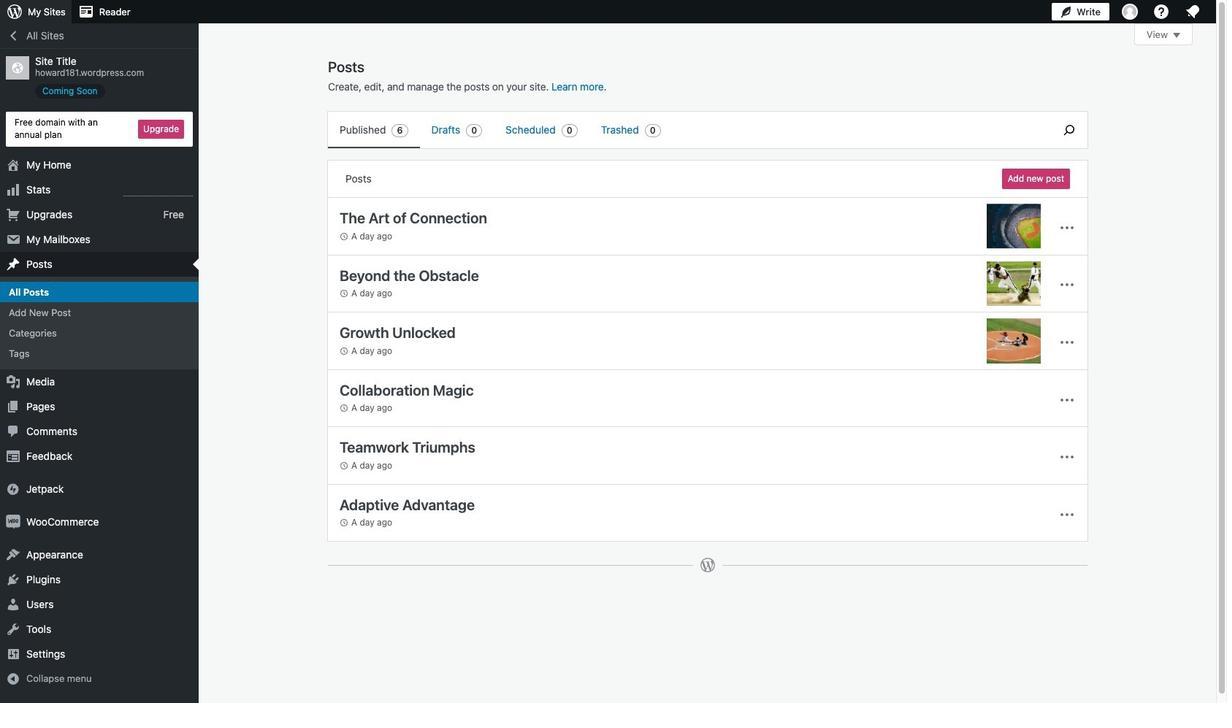 Task type: describe. For each thing, give the bounding box(es) containing it.
help image
[[1153, 3, 1170, 20]]

closed image
[[1173, 33, 1180, 38]]

1 toggle menu image from the top
[[1058, 276, 1076, 294]]



Task type: locate. For each thing, give the bounding box(es) containing it.
2 vertical spatial toggle menu image
[[1058, 449, 1076, 466]]

open search image
[[1051, 121, 1088, 139]]

manage your notifications image
[[1184, 3, 1202, 20]]

0 vertical spatial img image
[[6, 482, 20, 497]]

toggle menu image
[[1058, 219, 1076, 236], [1058, 334, 1076, 351], [1058, 506, 1076, 523]]

1 vertical spatial toggle menu image
[[1058, 391, 1076, 409]]

1 vertical spatial img image
[[6, 515, 20, 530]]

2 toggle menu image from the top
[[1058, 391, 1076, 409]]

1 img image from the top
[[6, 482, 20, 497]]

highest hourly views 0 image
[[123, 187, 193, 196]]

1 toggle menu image from the top
[[1058, 219, 1076, 236]]

toggle menu image
[[1058, 276, 1076, 294], [1058, 391, 1076, 409], [1058, 449, 1076, 466]]

main content
[[327, 23, 1193, 588]]

None search field
[[1051, 112, 1088, 148]]

my profile image
[[1122, 4, 1138, 20]]

2 toggle menu image from the top
[[1058, 334, 1076, 351]]

menu
[[328, 112, 1044, 148]]

1 vertical spatial toggle menu image
[[1058, 334, 1076, 351]]

2 img image from the top
[[6, 515, 20, 530]]

3 toggle menu image from the top
[[1058, 506, 1076, 523]]

2 vertical spatial toggle menu image
[[1058, 506, 1076, 523]]

0 vertical spatial toggle menu image
[[1058, 219, 1076, 236]]

0 vertical spatial toggle menu image
[[1058, 276, 1076, 294]]

3 toggle menu image from the top
[[1058, 449, 1076, 466]]

img image
[[6, 482, 20, 497], [6, 515, 20, 530]]



Task type: vqa. For each thing, say whether or not it's contained in the screenshot.
Menu
yes



